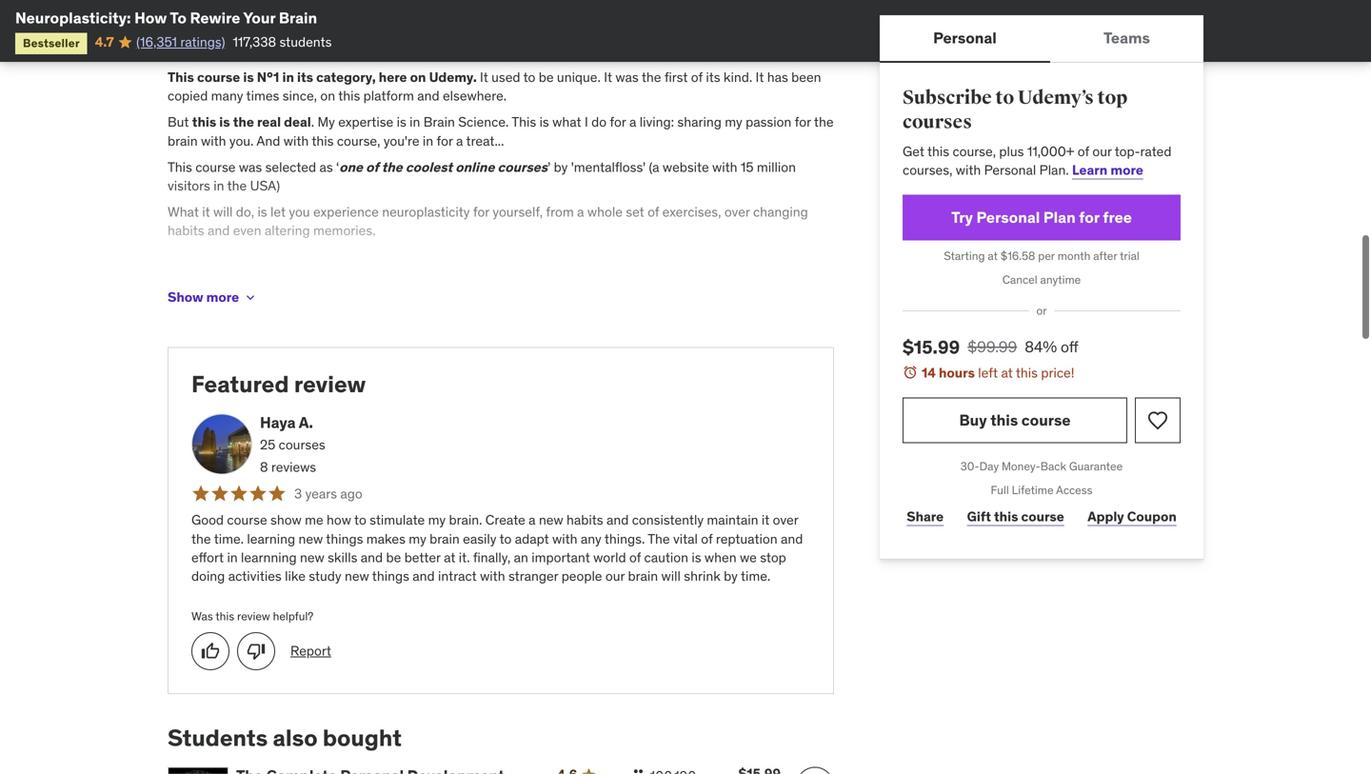Task type: vqa. For each thing, say whether or not it's contained in the screenshot.
'USA)'
yes



Task type: locate. For each thing, give the bounding box(es) containing it.
maintain
[[707, 512, 759, 529]]

for down ' by 'mentalfloss' (a website with 15 million visitors in the usa) on the top of the page
[[473, 203, 489, 221]]

here
[[379, 69, 407, 86]]

1 vertical spatial be
[[386, 549, 401, 566]]

courses down the subscribe
[[903, 111, 972, 134]]

0 vertical spatial courses
[[903, 111, 972, 134]]

teams button
[[1050, 15, 1204, 61]]

a
[[629, 113, 636, 131], [456, 132, 463, 149], [529, 512, 536, 529]]

2 horizontal spatial at
[[1001, 364, 1013, 381]]

people
[[562, 568, 602, 585]]

it
[[480, 69, 488, 86]]

and down better
[[413, 568, 435, 585]]

0 horizontal spatial on
[[320, 87, 335, 104]]

2 vertical spatial my
[[409, 530, 426, 547]]

0 vertical spatial my
[[725, 113, 743, 131]]

plus
[[999, 143, 1024, 160]]

things down better
[[372, 568, 409, 585]]

2 vertical spatial courses
[[279, 436, 325, 453]]

rated
[[1140, 143, 1172, 160]]

0 horizontal spatial habits
[[168, 222, 204, 239]]

a left treat...
[[456, 132, 463, 149]]

0 vertical spatial more
[[1111, 161, 1144, 178]]

to right used on the left
[[523, 69, 536, 86]]

by right itself
[[491, 275, 505, 292]]

0 horizontal spatial our
[[606, 568, 625, 585]]

0 horizontal spatial it
[[202, 203, 210, 221]]

was right unique. it
[[616, 69, 639, 86]]

1 horizontal spatial course,
[[953, 143, 996, 160]]

was this review helpful?
[[191, 609, 314, 624]]

with right courses,
[[956, 161, 981, 178]]

of
[[691, 69, 703, 86], [1078, 143, 1089, 160], [366, 158, 379, 176], [648, 203, 659, 221], [701, 530, 713, 547], [629, 549, 641, 566]]

30-day money-back guarantee full lifetime access
[[961, 459, 1123, 497]]

more inside button
[[206, 289, 239, 306]]

2 horizontal spatial brain
[[628, 568, 658, 585]]

at left it.
[[444, 549, 456, 566]]

show more button
[[168, 279, 258, 317]]

to inside subscribe to udemy's top courses
[[996, 86, 1014, 110]]

personal up '$16.58'
[[977, 207, 1040, 227]]

n°1 in
[[257, 69, 294, 86]]

my left brain.
[[428, 512, 446, 529]]

1 vertical spatial it
[[762, 512, 770, 529]]

online
[[455, 158, 495, 176]]

be down makes
[[386, 549, 401, 566]]

my up better
[[409, 530, 426, 547]]

0 horizontal spatial time.
[[214, 530, 244, 547]]

time. up effort
[[214, 530, 244, 547]]

get
[[903, 143, 925, 160]]

a left living:
[[629, 113, 636, 131]]

1 horizontal spatial brain
[[424, 113, 455, 131]]

this inside get this course, plus 11,000+ of our top-rated courses, with personal plan.
[[928, 143, 950, 160]]

neuroplasticity:
[[15, 8, 131, 28]]

0 horizontal spatial be
[[386, 549, 401, 566]]

this course is n°1 in its category, here on udemy.
[[168, 69, 480, 86]]

udemy's
[[1018, 86, 1094, 110]]

activities
[[228, 568, 282, 585]]

3
[[294, 485, 302, 502]]

0 vertical spatial this
[[168, 69, 194, 86]]

habits up any
[[567, 512, 603, 529]]

what
[[168, 203, 199, 221]]

in inside ' by 'mentalfloss' (a website with 15 million visitors in the usa)
[[214, 177, 224, 194]]

course for good course show me how to stimulate my brain. create a new habits and consistently maintain it over the time. learning new things makes my brain easily to adapt with any things. the vital of reptuation and effort  in learnning new skills and be better at it. finally, an important world of caution is when we stop doing activities like study new things and intract with stranger people our brain will shrink by time.
[[227, 512, 267, 529]]

1 horizontal spatial by
[[554, 158, 568, 176]]

and down udemy.
[[417, 87, 440, 104]]

do
[[592, 113, 607, 131]]

0 horizontal spatial over
[[725, 203, 750, 221]]

2 horizontal spatial a
[[629, 113, 636, 131]]

new left the neural
[[558, 275, 582, 292]]

to down the create
[[500, 530, 512, 547]]

at inside 'good course show me how to stimulate my brain. create a new habits and consistently maintain it over the time. learning new things makes my brain easily to adapt with any things. the vital of reptuation and effort  in learnning new skills and be better at it. finally, an important world of caution is when we stop doing activities like study new things and intract with stranger people our brain will shrink by time.'
[[444, 549, 456, 566]]

0 horizontal spatial courses
[[279, 436, 325, 453]]

1 vertical spatial more
[[206, 289, 239, 306]]

to right ability
[[377, 275, 389, 292]]

per
[[1038, 249, 1055, 263]]

courses down the a.
[[279, 436, 325, 453]]

is
[[243, 69, 254, 86], [219, 113, 230, 131], [397, 113, 406, 131], [540, 113, 549, 131], [258, 203, 267, 221], [261, 275, 271, 292], [692, 549, 701, 566]]

tab list
[[880, 15, 1204, 63]]

course, down expertise
[[337, 132, 380, 149]]

with inside get this course, plus 11,000+ of our top-rated courses, with personal plan.
[[956, 161, 981, 178]]

has
[[767, 69, 788, 86]]

2 its from the left
[[706, 69, 720, 86]]

effort
[[191, 549, 224, 566]]

0 vertical spatial it
[[202, 203, 210, 221]]

1 vertical spatial on
[[320, 87, 335, 104]]

habits down what
[[168, 222, 204, 239]]

world
[[593, 549, 626, 566]]

things
[[326, 530, 363, 547], [372, 568, 409, 585]]

the down been
[[814, 113, 834, 131]]

. my expertise is in brain science. this is what i do for a living: sharing my passion for the brain with you. and with this course, you're in for a treat...
[[168, 113, 834, 149]]

1 vertical spatial this
[[512, 113, 536, 131]]

its inside it used to be unique. it was the first of its kind. it has been copied many times since, on this platform and elsewhere.
[[706, 69, 720, 86]]

was up usa)
[[239, 158, 262, 176]]

this down the "category,"
[[338, 87, 360, 104]]

course for this course was selected as ' one of the coolest online courses
[[195, 158, 236, 176]]

mark as unhelpful image
[[247, 642, 266, 661]]

how
[[327, 512, 351, 529]]

this inside it used to be unique. it was the first of its kind. it has been copied many times since, on this platform and elsewhere.
[[338, 87, 360, 104]]

over inside what it will do, is let you experience neuroplasticity for yourself, from a whole set of exercises, over changing habits and even altering memories.
[[725, 203, 750, 221]]

but this is the real deal
[[168, 113, 311, 131]]

our up learn more link
[[1093, 143, 1112, 160]]

to left udemy's
[[996, 86, 1014, 110]]

show
[[168, 289, 203, 306]]

84%
[[1025, 337, 1057, 357]]

is left what
[[540, 113, 549, 131]]

0 vertical spatial at
[[988, 249, 998, 263]]

review up the a.
[[294, 370, 366, 399]]

0 vertical spatial be
[[539, 69, 554, 86]]

2 horizontal spatial my
[[725, 113, 743, 131]]

1 horizontal spatial my
[[428, 512, 446, 529]]

for
[[610, 113, 626, 131], [795, 113, 811, 131], [437, 132, 453, 149], [473, 203, 489, 221], [1079, 207, 1100, 227]]

1 vertical spatial habits
[[567, 512, 603, 529]]

this right buy
[[991, 410, 1018, 430]]

wishlist image
[[1147, 409, 1169, 432]]

3 years ago
[[294, 485, 363, 502]]

report button
[[290, 642, 331, 661]]

by inside ' by 'mentalfloss' (a website with 15 million visitors in the usa)
[[554, 158, 568, 176]]

of right the 'set'
[[648, 203, 659, 221]]

1 vertical spatial our
[[606, 568, 625, 585]]

the inside it used to be unique. it was the first of its kind. it has been copied many times since, on this platform and elsewhere.
[[642, 69, 661, 86]]

its up since,
[[297, 69, 313, 86]]

to right 'how'
[[354, 512, 366, 529]]

our down the 'world'
[[606, 568, 625, 585]]

review up the mark as unhelpful image
[[237, 609, 270, 624]]

new down skills
[[345, 568, 369, 585]]

brain down elsewhere.
[[424, 113, 455, 131]]

a.
[[299, 413, 313, 432]]

and down makes
[[361, 549, 383, 566]]

students
[[279, 33, 332, 50]]

course,
[[337, 132, 380, 149], [953, 143, 996, 160]]

(16,351 ratings)
[[136, 33, 225, 50]]

new down me
[[299, 530, 323, 547]]

with up important
[[552, 530, 578, 547]]

with left 15
[[712, 158, 738, 176]]

things.
[[605, 530, 645, 547]]

it inside what it will do, is let you experience neuroplasticity for yourself, from a whole set of exercises, over changing habits and even altering memories.
[[202, 203, 210, 221]]

courses inside 'haya a. 25 courses 8 reviews'
[[279, 436, 325, 453]]

of inside it used to be unique. it was the first of its kind. it has been copied many times since, on this platform and elsewhere.
[[691, 69, 703, 86]]

or
[[1037, 303, 1047, 318]]

of right first at the top
[[691, 69, 703, 86]]

over
[[725, 203, 750, 221], [773, 512, 798, 529]]

by right '
[[554, 158, 568, 176]]

it up reptuation
[[762, 512, 770, 529]]

2 vertical spatial personal
[[977, 207, 1040, 227]]

with down deal
[[284, 132, 309, 149]]

1 horizontal spatial xsmall image
[[631, 767, 646, 774]]

0 vertical spatial review
[[294, 370, 366, 399]]

its
[[297, 69, 313, 86], [706, 69, 720, 86]]

of down things.
[[629, 549, 641, 566]]

is up "shrink"
[[692, 549, 701, 566]]

this right science.
[[512, 113, 536, 131]]

after
[[1094, 249, 1117, 263]]

was inside it used to be unique. it was the first of its kind. it has been copied many times since, on this platform and elsewhere.
[[616, 69, 639, 86]]

forming
[[508, 275, 555, 292]]

1 horizontal spatial it
[[762, 512, 770, 529]]

0 vertical spatial personal
[[933, 28, 997, 48]]

ratings)
[[180, 33, 225, 50]]

is inside 'good course show me how to stimulate my brain. create a new habits and consistently maintain it over the time. learning new things makes my brain easily to adapt with any things. the vital of reptuation and effort  in learnning new skills and be better at it. finally, an important world of caution is when we stop doing activities like study new things and intract with stranger people our brain will shrink by time.'
[[692, 549, 701, 566]]

neuroplasticity is the brain's ability to reorganize itself by forming new neural connections throughout life.
[[168, 275, 793, 292]]

try personal plan for free
[[951, 207, 1132, 227]]

doing
[[191, 568, 225, 585]]

0 vertical spatial will
[[213, 203, 233, 221]]

0 horizontal spatial review
[[237, 609, 270, 624]]

brain down caution
[[628, 568, 658, 585]]

the down good
[[191, 530, 211, 547]]

course for this course is n°1 in its category, here on udemy.
[[197, 69, 240, 86]]

good
[[191, 512, 224, 529]]

course up "visitors"
[[195, 158, 236, 176]]

1 horizontal spatial a
[[529, 512, 536, 529]]

4.7
[[95, 33, 114, 50]]

0 vertical spatial habits
[[168, 222, 204, 239]]

0 horizontal spatial course,
[[337, 132, 380, 149]]

rewire
[[190, 8, 240, 28]]

1 horizontal spatial things
[[372, 568, 409, 585]]

in up you're
[[410, 113, 420, 131]]

it used to be unique. it was the first of its kind. it has been copied many times since, on this platform and elsewhere.
[[168, 69, 821, 104]]

for right passion
[[795, 113, 811, 131]]

a inside 'good course show me how to stimulate my brain. create a new habits and consistently maintain it over the time. learning new things makes my brain easily to adapt with any things. the vital of reptuation and effort  in learnning new skills and be better at it. finally, an important world of caution is when we stop doing activities like study new things and intract with stranger people our brain will shrink by time.'
[[529, 512, 536, 529]]

since,
[[283, 87, 317, 104]]

more
[[1111, 161, 1144, 178], [206, 289, 239, 306]]

0 vertical spatial a
[[629, 113, 636, 131]]

1 horizontal spatial at
[[988, 249, 998, 263]]

its left kind. it
[[706, 69, 720, 86]]

0 horizontal spatial xsmall image
[[243, 290, 258, 305]]

0 vertical spatial things
[[326, 530, 363, 547]]

cancel
[[1003, 272, 1038, 287]]

1 vertical spatial over
[[773, 512, 798, 529]]

over left changing
[[725, 203, 750, 221]]

1 horizontal spatial was
[[616, 69, 639, 86]]

$16.58
[[1001, 249, 1036, 263]]

in right "visitors"
[[214, 177, 224, 194]]

yourself,
[[493, 203, 543, 221]]

0 vertical spatial xsmall image
[[243, 290, 258, 305]]

1 horizontal spatial will
[[661, 568, 681, 585]]

new up study
[[300, 549, 324, 566]]

itself
[[459, 275, 488, 292]]

1 vertical spatial brain
[[430, 530, 460, 547]]

in right effort
[[227, 549, 238, 566]]

will inside 'good course show me how to stimulate my brain. create a new habits and consistently maintain it over the time. learning new things makes my brain easily to adapt with any things. the vital of reptuation and effort  in learnning new skills and be better at it. finally, an important world of caution is when we stop doing activities like study new things and intract with stranger people our brain will shrink by time.'
[[661, 568, 681, 585]]

it inside 'good course show me how to stimulate my brain. create a new habits and consistently maintain it over the time. learning new things makes my brain easily to adapt with any things. the vital of reptuation and effort  in learnning new skills and be better at it. finally, an important world of caution is when we stop doing activities like study new things and intract with stranger people our brain will shrink by time.'
[[762, 512, 770, 529]]

more down the top-
[[1111, 161, 1144, 178]]

will left do,
[[213, 203, 233, 221]]

will down caution
[[661, 568, 681, 585]]

on right 'here'
[[410, 69, 426, 86]]

0 vertical spatial our
[[1093, 143, 1112, 160]]

for up coolest
[[437, 132, 453, 149]]

learnning
[[241, 549, 297, 566]]

25
[[260, 436, 275, 453]]

is left "let"
[[258, 203, 267, 221]]

more right "show"
[[206, 289, 239, 306]]

by down when
[[724, 568, 738, 585]]

be inside 'good course show me how to stimulate my brain. create a new habits and consistently maintain it over the time. learning new things makes my brain easily to adapt with any things. the vital of reptuation and effort  in learnning new skills and be better at it. finally, an important world of caution is when we stop doing activities like study new things and intract with stranger people our brain will shrink by time.'
[[386, 549, 401, 566]]

1 vertical spatial courses
[[498, 158, 548, 176]]

when
[[705, 549, 737, 566]]

2 vertical spatial a
[[529, 512, 536, 529]]

0 horizontal spatial brain
[[168, 132, 198, 149]]

brain inside . my expertise is in brain science. this is what i do for a living: sharing my passion for the brain with you. and with this course, you're in for a treat...
[[424, 113, 455, 131]]

1 vertical spatial brain
[[424, 113, 455, 131]]

2 horizontal spatial by
[[724, 568, 738, 585]]

was
[[616, 69, 639, 86], [239, 158, 262, 176]]

will inside what it will do, is let you experience neuroplasticity for yourself, from a whole set of exercises, over changing habits and even altering memories.
[[213, 203, 233, 221]]

1 horizontal spatial more
[[1111, 161, 1144, 178]]

this up copied
[[168, 69, 194, 86]]

mark as helpful image
[[201, 642, 220, 661]]

1 horizontal spatial over
[[773, 512, 798, 529]]

at inside starting at $16.58 per month after trial cancel anytime
[[988, 249, 998, 263]]

0 vertical spatial on
[[410, 69, 426, 86]]

this right was
[[216, 609, 234, 624]]

for right do
[[610, 113, 626, 131]]

the inside . my expertise is in brain science. this is what i do for a living: sharing my passion for the brain with you. and with this course, you're in for a treat...
[[814, 113, 834, 131]]

teams
[[1104, 28, 1150, 48]]

habits
[[168, 222, 204, 239], [567, 512, 603, 529]]

0 vertical spatial brain
[[279, 8, 317, 28]]

is left 'brain's'
[[261, 275, 271, 292]]

set
[[626, 203, 644, 221]]

over inside 'good course show me how to stimulate my brain. create a new habits and consistently maintain it over the time. learning new things makes my brain easily to adapt with any things. the vital of reptuation and effort  in learnning new skills and be better at it. finally, an important world of caution is when we stop doing activities like study new things and intract with stranger people our brain will shrink by time.'
[[773, 512, 798, 529]]

this for this course was selected as ' one of the coolest online courses
[[168, 158, 192, 176]]

try personal plan for free link
[[903, 195, 1181, 240]]

the left 'brain's'
[[274, 275, 293, 292]]

personal up the subscribe
[[933, 28, 997, 48]]

this up courses,
[[928, 143, 950, 160]]

our inside 'good course show me how to stimulate my brain. create a new habits and consistently maintain it over the time. learning new things makes my brain easily to adapt with any things. the vital of reptuation and effort  in learnning new skills and be better at it. finally, an important world of caution is when we stop doing activities like study new things and intract with stranger people our brain will shrink by time.'
[[606, 568, 625, 585]]

the down you're
[[382, 158, 403, 176]]

of right vital
[[701, 530, 713, 547]]

2 horizontal spatial courses
[[903, 111, 972, 134]]

0 vertical spatial was
[[616, 69, 639, 86]]

2 vertical spatial at
[[444, 549, 456, 566]]

brain
[[279, 8, 317, 28], [424, 113, 455, 131]]

0 vertical spatial time.
[[214, 530, 244, 547]]

and inside what it will do, is let you experience neuroplasticity for yourself, from a whole set of exercises, over changing habits and even altering memories.
[[208, 222, 230, 239]]

0 horizontal spatial more
[[206, 289, 239, 306]]

0 vertical spatial by
[[554, 158, 568, 176]]

1 vertical spatial a
[[456, 132, 463, 149]]

courses,
[[903, 161, 953, 178]]

0 horizontal spatial its
[[297, 69, 313, 86]]

let
[[270, 203, 286, 221]]

course, left the plus
[[953, 143, 996, 160]]

personal
[[933, 28, 997, 48], [984, 161, 1036, 178], [977, 207, 1040, 227]]

gift this course link
[[963, 498, 1069, 536]]

1 horizontal spatial habits
[[567, 512, 603, 529]]

my right 'sharing'
[[725, 113, 743, 131]]

and inside it used to be unique. it was the first of its kind. it has been copied many times since, on this platform and elsewhere.
[[417, 87, 440, 104]]

1 horizontal spatial courses
[[498, 158, 548, 176]]

haya almerekhi image
[[191, 414, 252, 475]]

udemy.
[[429, 69, 477, 86]]

0 horizontal spatial by
[[491, 275, 505, 292]]

1 horizontal spatial time.
[[741, 568, 771, 585]]

the left first at the top
[[642, 69, 661, 86]]

like
[[285, 568, 306, 585]]

1 horizontal spatial be
[[539, 69, 554, 86]]

and left "even"
[[208, 222, 230, 239]]

at right left at the right
[[1001, 364, 1013, 381]]

on
[[410, 69, 426, 86], [320, 87, 335, 104]]

1 vertical spatial personal
[[984, 161, 1036, 178]]

0 vertical spatial brain
[[168, 132, 198, 149]]

1 horizontal spatial our
[[1093, 143, 1112, 160]]

xsmall image
[[243, 290, 258, 305], [631, 767, 646, 774]]

it right what
[[202, 203, 210, 221]]

time. down we on the bottom right of the page
[[741, 568, 771, 585]]

on down 'this course is n°1 in its category, here on udemy.'
[[320, 87, 335, 104]]

selected
[[265, 158, 316, 176]]

1 vertical spatial will
[[661, 568, 681, 585]]

price!
[[1041, 364, 1075, 381]]

courses inside subscribe to udemy's top courses
[[903, 111, 972, 134]]

$15.99 $99.99 84% off
[[903, 336, 1079, 358]]

1 horizontal spatial its
[[706, 69, 720, 86]]

0 vertical spatial over
[[725, 203, 750, 221]]

course inside 'good course show me how to stimulate my brain. create a new habits and consistently maintain it over the time. learning new things makes my brain easily to adapt with any things. the vital of reptuation and effort  in learnning new skills and be better at it. finally, an important world of caution is when we stop doing activities like study new things and intract with stranger people our brain will shrink by time.'
[[227, 512, 267, 529]]

and up stop at right
[[781, 530, 803, 547]]

1 vertical spatial review
[[237, 609, 270, 624]]

course up back
[[1022, 410, 1071, 430]]

brain up it.
[[430, 530, 460, 547]]

0 horizontal spatial at
[[444, 549, 456, 566]]

2 vertical spatial brain
[[628, 568, 658, 585]]

apply
[[1088, 508, 1124, 525]]

by inside 'good course show me how to stimulate my brain. create a new habits and consistently maintain it over the time. learning new things makes my brain easily to adapt with any things. the vital of reptuation and effort  in learnning new skills and be better at it. finally, an important world of caution is when we stop doing activities like study new things and intract with stranger people our brain will shrink by time.'
[[724, 568, 738, 585]]

15
[[741, 158, 754, 176]]

course inside button
[[1022, 410, 1071, 430]]

we
[[740, 549, 757, 566]]

things up skills
[[326, 530, 363, 547]]

this up "visitors"
[[168, 158, 192, 176]]

been
[[792, 69, 821, 86]]

access
[[1056, 483, 1093, 497]]

2 vertical spatial by
[[724, 568, 738, 585]]

0 horizontal spatial will
[[213, 203, 233, 221]]



Task type: describe. For each thing, give the bounding box(es) containing it.
of inside get this course, plus 11,000+ of our top-rated courses, with personal plan.
[[1078, 143, 1089, 160]]

changing
[[753, 203, 808, 221]]

intract
[[438, 568, 477, 585]]

money-
[[1002, 459, 1041, 474]]

starting
[[944, 249, 985, 263]]

tab list containing personal
[[880, 15, 1204, 63]]

30-
[[961, 459, 980, 474]]

in inside 'good course show me how to stimulate my brain. create a new habits and consistently maintain it over the time. learning new things makes my brain easily to adapt with any things. the vital of reptuation and effort  in learnning new skills and be better at it. finally, an important world of caution is when we stop doing activities like study new things and intract with stranger people our brain will shrink by time.'
[[227, 549, 238, 566]]

website
[[663, 158, 709, 176]]

personal inside button
[[933, 28, 997, 48]]

starting at $16.58 per month after trial cancel anytime
[[944, 249, 1140, 287]]

the up 'you.'
[[233, 113, 254, 131]]

new up "adapt"
[[539, 512, 563, 529]]

with left 'you.'
[[201, 132, 226, 149]]

1 vertical spatial time.
[[741, 568, 771, 585]]

show
[[270, 512, 302, 529]]

1 horizontal spatial review
[[294, 370, 366, 399]]

your
[[243, 8, 276, 28]]

for left free
[[1079, 207, 1100, 227]]

stranger
[[509, 568, 558, 585]]

neuroplasticity
[[382, 203, 470, 221]]

unique. it
[[557, 69, 612, 86]]

1 vertical spatial xsmall image
[[631, 767, 646, 774]]

elsewhere.
[[443, 87, 507, 104]]

experience
[[313, 203, 379, 221]]

this right gift
[[994, 508, 1018, 525]]

ago
[[340, 485, 363, 502]]

1 vertical spatial by
[[491, 275, 505, 292]]

visitors
[[168, 177, 210, 194]]

personal inside get this course, plus 11,000+ of our top-rated courses, with personal plan.
[[984, 161, 1036, 178]]

with down the finally,
[[480, 568, 505, 585]]

coupon
[[1127, 508, 1177, 525]]

0 horizontal spatial a
[[456, 132, 463, 149]]

used
[[492, 69, 520, 86]]

to
[[170, 8, 187, 28]]

plan.
[[1040, 161, 1069, 178]]

our inside get this course, plus 11,000+ of our top-rated courses, with personal plan.
[[1093, 143, 1112, 160]]

lifetime
[[1012, 483, 1054, 497]]

the inside 'good course show me how to stimulate my brain. create a new habits and consistently maintain it over the time. learning new things makes my brain easily to adapt with any things. the vital of reptuation and effort  in learnning new skills and be better at it. finally, an important world of caution is when we stop doing activities like study new things and intract with stranger people our brain will shrink by time.'
[[191, 530, 211, 547]]

is up times
[[243, 69, 254, 86]]

of inside what it will do, is let you experience neuroplasticity for yourself, from a whole set of exercises, over changing habits and even altering memories.
[[648, 203, 659, 221]]

is up 'you.'
[[219, 113, 230, 131]]

hours
[[939, 364, 975, 381]]

on inside it used to be unique. it was the first of its kind. it has been copied many times since, on this platform and elsewhere.
[[320, 87, 335, 104]]

caution
[[644, 549, 689, 566]]

course, inside get this course, plus 11,000+ of our top-rated courses, with personal plan.
[[953, 143, 996, 160]]

for inside what it will do, is let you experience neuroplasticity for yourself, from a whole set of exercises, over changing habits and even altering memories.
[[473, 203, 489, 221]]

this for this course is n°1 in its category, here on udemy.
[[168, 69, 194, 86]]

this inside . my expertise is in brain science. this is what i do for a living: sharing my passion for the brain with you. and with this course, you're in for a treat...
[[512, 113, 536, 131]]

habits inside 'good course show me how to stimulate my brain. create a new habits and consistently maintain it over the time. learning new things makes my brain easily to adapt with any things. the vital of reptuation and effort  in learnning new skills and be better at it. finally, an important world of caution is when we stop doing activities like study new things and intract with stranger people our brain will shrink by time.'
[[567, 512, 603, 529]]

easily
[[463, 530, 497, 547]]

more for show more
[[206, 289, 239, 306]]

is inside what it will do, is let you experience neuroplasticity for yourself, from a whole set of exercises, over changing habits and even altering memories.
[[258, 203, 267, 221]]

(a
[[649, 158, 660, 176]]

the
[[648, 530, 670, 547]]

how
[[134, 8, 167, 28]]

show more
[[168, 289, 239, 306]]

be inside it used to be unique. it was the first of its kind. it has been copied many times since, on this platform and elsewhere.
[[539, 69, 554, 86]]

do,
[[236, 203, 254, 221]]

. my
[[311, 113, 335, 131]]

this inside button
[[991, 410, 1018, 430]]

xsmall image inside the show more button
[[243, 290, 258, 305]]

0 horizontal spatial my
[[409, 530, 426, 547]]

helpful?
[[273, 609, 314, 624]]

this inside . my expertise is in brain science. this is what i do for a living: sharing my passion for the brain with you. and with this course, you're in for a treat...
[[312, 132, 334, 149]]

alarm image
[[903, 365, 918, 380]]

try
[[951, 207, 973, 227]]

1 vertical spatial things
[[372, 568, 409, 585]]

usa)
[[250, 177, 280, 194]]

of right one
[[366, 158, 379, 176]]

study
[[309, 568, 342, 585]]

learn
[[1072, 161, 1108, 178]]

as
[[319, 158, 333, 176]]

this course was selected as ' one of the coolest online courses
[[168, 158, 548, 176]]

'mentalfloss'
[[571, 158, 646, 176]]

' by 'mentalfloss' (a website with 15 million visitors in the usa)
[[168, 158, 796, 194]]

1 vertical spatial my
[[428, 512, 446, 529]]

subscribe
[[903, 86, 992, 110]]

throughout
[[702, 275, 769, 292]]

from a
[[546, 203, 584, 221]]

reviews
[[271, 459, 316, 476]]

free
[[1103, 207, 1132, 227]]

1 horizontal spatial brain
[[430, 530, 460, 547]]

'
[[548, 158, 551, 176]]

course, inside . my expertise is in brain science. this is what i do for a living: sharing my passion for the brain with you. and with this course, you're in for a treat...
[[337, 132, 380, 149]]

in up coolest
[[423, 132, 433, 149]]

0 horizontal spatial brain
[[279, 8, 317, 28]]

guarantee
[[1069, 459, 1123, 474]]

this right but
[[192, 113, 216, 131]]

passion
[[746, 113, 792, 131]]

with inside ' by 'mentalfloss' (a website with 15 million visitors in the usa)
[[712, 158, 738, 176]]

and up things.
[[607, 512, 629, 529]]

description
[[168, 24, 295, 53]]

but
[[168, 113, 189, 131]]

learn more link
[[1072, 161, 1144, 178]]

shrink
[[684, 568, 721, 585]]

subscribe to udemy's top courses
[[903, 86, 1128, 134]]

1 its from the left
[[297, 69, 313, 86]]

first
[[665, 69, 688, 86]]

sharing
[[677, 113, 722, 131]]

skills
[[328, 549, 358, 566]]

is up you're
[[397, 113, 406, 131]]

8
[[260, 459, 268, 476]]

0 horizontal spatial things
[[326, 530, 363, 547]]

buy this course button
[[903, 398, 1128, 443]]

more for learn more
[[1111, 161, 1144, 178]]

it.
[[459, 549, 470, 566]]

1 horizontal spatial on
[[410, 69, 426, 86]]

habits inside what it will do, is let you experience neuroplasticity for yourself, from a whole set of exercises, over changing habits and even altering memories.
[[168, 222, 204, 239]]

and
[[257, 132, 280, 149]]

to inside it used to be unique. it was the first of its kind. it has been copied many times since, on this platform and elsewhere.
[[523, 69, 536, 86]]

me
[[305, 512, 323, 529]]

0 horizontal spatial was
[[239, 158, 262, 176]]

brain's
[[296, 275, 335, 292]]

category,
[[316, 69, 376, 86]]

copied
[[168, 87, 208, 104]]

students also bought
[[168, 724, 402, 752]]

life.
[[772, 275, 793, 292]]

my inside . my expertise is in brain science. this is what i do for a living: sharing my passion for the brain with you. and with this course, you're in for a treat...
[[725, 113, 743, 131]]

many
[[211, 87, 243, 104]]

important
[[532, 549, 590, 566]]

any
[[581, 530, 602, 547]]

years
[[305, 485, 337, 502]]

plan
[[1044, 207, 1076, 227]]

neural
[[586, 275, 623, 292]]

top
[[1098, 86, 1128, 110]]

course down lifetime
[[1021, 508, 1064, 525]]

makes
[[366, 530, 406, 547]]

finally,
[[473, 549, 511, 566]]

apply coupon button
[[1084, 498, 1181, 536]]

brain inside . my expertise is in brain science. this is what i do for a living: sharing my passion for the brain with you. and with this course, you're in for a treat...
[[168, 132, 198, 149]]

the inside ' by 'mentalfloss' (a website with 15 million visitors in the usa)
[[227, 177, 247, 194]]

1 vertical spatial at
[[1001, 364, 1013, 381]]

vital
[[673, 530, 698, 547]]

this down 84%
[[1016, 364, 1038, 381]]

deal
[[284, 113, 311, 131]]



